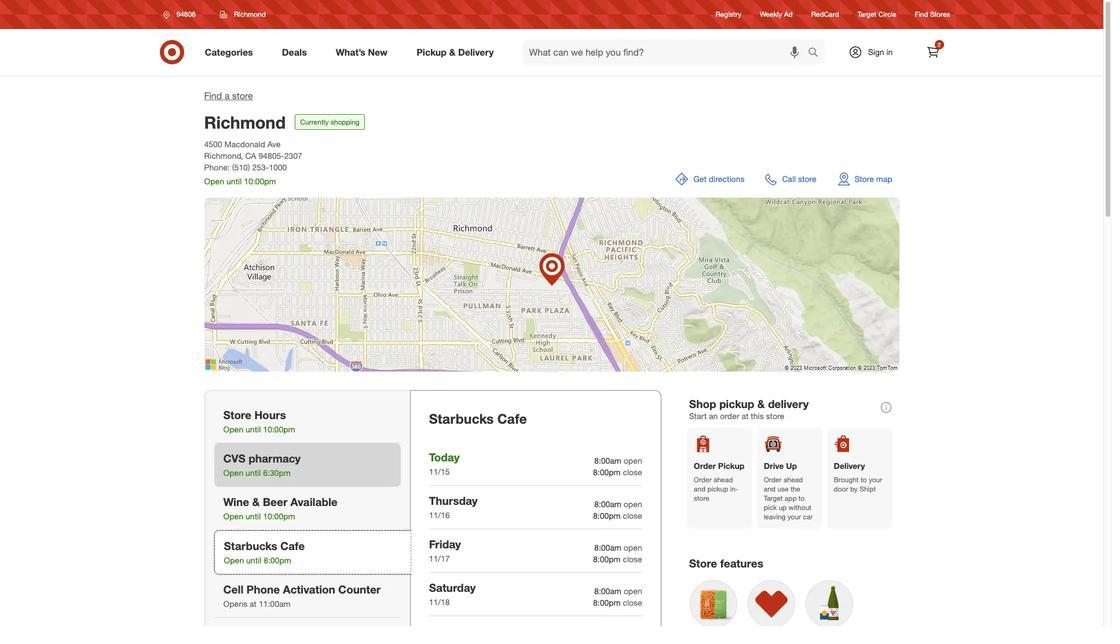 Task type: describe. For each thing, give the bounding box(es) containing it.
sign in
[[869, 47, 893, 57]]

what's new
[[336, 46, 388, 58]]

cafe for starbucks cafe
[[498, 410, 527, 427]]

delivery inside delivery brought to your door by shipt
[[835, 461, 866, 471]]

your inside drive up order ahead and use the target app to pick up without leaving your car
[[788, 513, 802, 521]]

pickup & delivery
[[417, 46, 494, 58]]

circle
[[879, 10, 897, 19]]

cvs pharmacy open until 6:30pm
[[223, 452, 301, 478]]

94806
[[177, 10, 196, 19]]

friday
[[429, 537, 461, 551]]

store for store hours open until 10:00pm
[[223, 408, 252, 421]]

store map
[[855, 174, 893, 184]]

until for starbucks
[[246, 555, 262, 565]]

use
[[778, 485, 789, 493]]

app
[[785, 494, 797, 503]]

search button
[[803, 39, 831, 67]]

today 11/15
[[429, 450, 460, 476]]

drive
[[764, 461, 784, 471]]

features
[[721, 557, 764, 570]]

weekly
[[761, 10, 783, 19]]

until for cvs
[[246, 468, 261, 478]]

new
[[368, 46, 388, 58]]

at inside "cell phone activation counter opens at 11:00am"
[[250, 599, 257, 609]]

delivery brought to your door by shipt
[[835, 461, 883, 493]]

a
[[225, 90, 230, 101]]

order for drive up
[[764, 475, 782, 484]]

open for store hours
[[223, 424, 244, 434]]

thursday
[[429, 494, 478, 507]]

door
[[835, 485, 849, 493]]

8:00pm for friday
[[594, 554, 621, 564]]

friday 11/17
[[429, 537, 461, 563]]

open for thursday
[[624, 499, 643, 509]]

get directions link
[[668, 165, 752, 193]]

store inside shop pickup & delivery start an order at this store
[[767, 411, 785, 421]]

11/15
[[429, 467, 450, 476]]

pickup inside shop pickup & delivery start an order at this store
[[720, 397, 755, 410]]

redcard
[[812, 10, 840, 19]]

directions
[[709, 174, 745, 184]]

10:00pm inside 4500 macdonald ave richmond, ca 94805-2307 phone: (510) 253-1000 open until 10:00pm
[[244, 176, 276, 186]]

4500
[[204, 139, 222, 149]]

1000
[[269, 162, 287, 172]]

macdonald
[[225, 139, 265, 149]]

at inside shop pickup & delivery start an order at this store
[[742, 411, 749, 421]]

1 vertical spatial richmond
[[204, 112, 286, 133]]

cvs
[[223, 452, 246, 465]]

store map button
[[831, 165, 900, 193]]

map
[[877, 174, 893, 184]]

pharmacy
[[249, 452, 301, 465]]

8:00pm inside "starbucks cafe open until 8:00pm"
[[264, 555, 291, 565]]

categories link
[[195, 39, 268, 65]]

store features
[[690, 557, 764, 570]]

redcard link
[[812, 10, 840, 19]]

open inside the wine & beer available open until 10:00pm
[[223, 511, 244, 521]]

8:00am for friday
[[595, 542, 622, 552]]

order for order pickup
[[694, 475, 712, 484]]

find for find a store
[[204, 90, 222, 101]]

open for saturday
[[624, 586, 643, 596]]

& for delivery
[[450, 46, 456, 58]]

up
[[787, 461, 798, 471]]

weekly ad link
[[761, 10, 793, 19]]

get directions
[[694, 174, 745, 184]]

what's new link
[[326, 39, 402, 65]]

8:00am for today
[[595, 456, 622, 465]]

& for beer
[[252, 495, 260, 508]]

saturday
[[429, 581, 476, 594]]

your inside delivery brought to your door by shipt
[[869, 475, 883, 484]]

hours
[[255, 408, 286, 421]]

currently shopping
[[300, 118, 360, 126]]

94805-
[[259, 151, 284, 161]]

call store button
[[759, 165, 824, 193]]

the
[[791, 485, 801, 493]]

target inside drive up order ahead and use the target app to pick up without leaving your car
[[764, 494, 783, 503]]

deals link
[[272, 39, 322, 65]]

8:00pm for saturday
[[594, 598, 621, 607]]

ad
[[785, 10, 793, 19]]

10:00pm inside the wine & beer available open until 10:00pm
[[263, 511, 295, 521]]

11/17
[[429, 554, 450, 563]]

& inside shop pickup & delivery start an order at this store
[[758, 397, 766, 410]]

2 link
[[921, 39, 946, 65]]

deals
[[282, 46, 307, 58]]

get
[[694, 174, 707, 184]]

target circle link
[[858, 10, 897, 19]]

sign
[[869, 47, 885, 57]]

close for today
[[623, 467, 643, 477]]

wine & beer available open until 10:00pm
[[223, 495, 338, 521]]

to inside drive up order ahead and use the target app to pick up without leaving your car
[[799, 494, 805, 503]]

8:00am open 8:00pm close for saturday
[[594, 586, 643, 607]]

ca
[[245, 151, 256, 161]]

without
[[789, 503, 812, 512]]

0 vertical spatial target
[[858, 10, 877, 19]]

by
[[851, 485, 858, 493]]

search
[[803, 47, 831, 59]]

close for saturday
[[623, 598, 643, 607]]

call
[[783, 174, 797, 184]]

pick
[[764, 503, 777, 512]]

store capabilities with hours, vertical tabs tab list
[[204, 390, 411, 626]]

an
[[710, 411, 718, 421]]

drive up order ahead and use the target app to pick up without leaving your car
[[764, 461, 813, 521]]

up
[[779, 503, 787, 512]]

delivery
[[769, 397, 809, 410]]

car
[[804, 513, 813, 521]]

8:00pm for thursday
[[594, 511, 621, 520]]

until inside 4500 macdonald ave richmond, ca 94805-2307 phone: (510) 253-1000 open until 10:00pm
[[227, 176, 242, 186]]

wine
[[223, 495, 249, 508]]

richmond button
[[213, 4, 273, 25]]



Task type: locate. For each thing, give the bounding box(es) containing it.
8:00am
[[595, 456, 622, 465], [595, 499, 622, 509], [595, 542, 622, 552], [595, 586, 622, 596]]

and left in- on the bottom
[[694, 485, 706, 493]]

store inside order pickup order ahead and pickup in- store
[[694, 494, 710, 503]]

1 vertical spatial store
[[223, 408, 252, 421]]

start
[[690, 411, 707, 421]]

0 horizontal spatial ahead
[[714, 475, 733, 484]]

find left a
[[204, 90, 222, 101]]

1 vertical spatial your
[[788, 513, 802, 521]]

ahead up in- on the bottom
[[714, 475, 733, 484]]

close for thursday
[[623, 511, 643, 520]]

to up without on the bottom right
[[799, 494, 805, 503]]

order
[[694, 461, 716, 471], [694, 475, 712, 484], [764, 475, 782, 484]]

pickup inside order pickup order ahead and pickup in- store
[[708, 485, 729, 493]]

4500 macdonald ave richmond, ca 94805-2307 phone: (510) 253-1000 open until 10:00pm
[[204, 139, 302, 186]]

starbucks cafe open until 8:00pm
[[224, 539, 305, 565]]

0 vertical spatial 10:00pm
[[244, 176, 276, 186]]

and inside order pickup order ahead and pickup in- store
[[694, 485, 706, 493]]

8:00am for thursday
[[595, 499, 622, 509]]

until inside store hours open until 10:00pm
[[246, 424, 261, 434]]

1 horizontal spatial to
[[861, 475, 868, 484]]

0 vertical spatial your
[[869, 475, 883, 484]]

and inside drive up order ahead and use the target app to pick up without leaving your car
[[764, 485, 776, 493]]

0 horizontal spatial pickup
[[417, 46, 447, 58]]

at left this
[[742, 411, 749, 421]]

0 vertical spatial at
[[742, 411, 749, 421]]

ahead for pickup
[[714, 475, 733, 484]]

pickup & delivery link
[[407, 39, 509, 65]]

0 horizontal spatial find
[[204, 90, 222, 101]]

10:00pm down hours
[[263, 424, 295, 434]]

registry link
[[716, 10, 742, 19]]

beer
[[263, 495, 288, 508]]

1 vertical spatial find
[[204, 90, 222, 101]]

saturday 11/18
[[429, 581, 476, 607]]

1 horizontal spatial pickup
[[719, 461, 745, 471]]

94806 button
[[156, 4, 208, 25]]

open up cvs
[[223, 424, 244, 434]]

store hours open until 10:00pm
[[223, 408, 295, 434]]

cafe inside "starbucks cafe open until 8:00pm"
[[281, 539, 305, 552]]

1 vertical spatial pickup
[[719, 461, 745, 471]]

call store
[[783, 174, 817, 184]]

weekly ad
[[761, 10, 793, 19]]

until down wine
[[246, 511, 261, 521]]

richmond map image
[[204, 198, 900, 372]]

to up shipt on the right bottom of the page
[[861, 475, 868, 484]]

stores
[[931, 10, 951, 19]]

target circle
[[858, 10, 897, 19]]

8:00pm
[[594, 467, 621, 477], [594, 511, 621, 520], [594, 554, 621, 564], [264, 555, 291, 565], [594, 598, 621, 607]]

richmond up "macdonald"
[[204, 112, 286, 133]]

4 8:00am from the top
[[595, 586, 622, 596]]

leaving
[[764, 513, 786, 521]]

starbucks for starbucks cafe open until 8:00pm
[[224, 539, 278, 552]]

0 horizontal spatial cafe
[[281, 539, 305, 552]]

0 horizontal spatial and
[[694, 485, 706, 493]]

2 horizontal spatial &
[[758, 397, 766, 410]]

4 close from the top
[[623, 598, 643, 607]]

open for starbucks cafe
[[224, 555, 244, 565]]

1 horizontal spatial your
[[869, 475, 883, 484]]

target left circle at top
[[858, 10, 877, 19]]

open for today
[[624, 456, 643, 465]]

available
[[291, 495, 338, 508]]

cell
[[223, 583, 244, 596]]

open down wine
[[223, 511, 244, 521]]

1 horizontal spatial &
[[450, 46, 456, 58]]

4 open from the top
[[624, 586, 643, 596]]

ahead
[[714, 475, 733, 484], [784, 475, 804, 484]]

2 open from the top
[[624, 499, 643, 509]]

2 8:00am open 8:00pm close from the top
[[594, 499, 643, 520]]

0 vertical spatial store
[[855, 174, 875, 184]]

starbucks for starbucks cafe
[[429, 410, 494, 427]]

0 horizontal spatial starbucks
[[224, 539, 278, 552]]

in
[[887, 47, 893, 57]]

open inside "starbucks cafe open until 8:00pm"
[[224, 555, 244, 565]]

& inside the wine & beer available open until 10:00pm
[[252, 495, 260, 508]]

cafe
[[498, 410, 527, 427], [281, 539, 305, 552]]

your down without on the bottom right
[[788, 513, 802, 521]]

in-
[[731, 485, 739, 493]]

thursday 11/16
[[429, 494, 478, 520]]

4 8:00am open 8:00pm close from the top
[[594, 586, 643, 607]]

pickup inside order pickup order ahead and pickup in- store
[[719, 461, 745, 471]]

1 vertical spatial cafe
[[281, 539, 305, 552]]

order pickup order ahead and pickup in- store
[[694, 461, 745, 503]]

0 horizontal spatial at
[[250, 599, 257, 609]]

1 vertical spatial target
[[764, 494, 783, 503]]

1 close from the top
[[623, 467, 643, 477]]

until for store
[[246, 424, 261, 434]]

and
[[694, 485, 706, 493], [764, 485, 776, 493]]

activation
[[283, 583, 336, 596]]

2 and from the left
[[764, 485, 776, 493]]

close for friday
[[623, 554, 643, 564]]

until left the 6:30pm
[[246, 468, 261, 478]]

find for find stores
[[916, 10, 929, 19]]

1 horizontal spatial store
[[690, 557, 718, 570]]

pickup up order
[[720, 397, 755, 410]]

find left 'stores'
[[916, 10, 929, 19]]

richmond up categories link
[[234, 10, 266, 19]]

1 8:00am from the top
[[595, 456, 622, 465]]

1 vertical spatial at
[[250, 599, 257, 609]]

10:00pm inside store hours open until 10:00pm
[[263, 424, 295, 434]]

store
[[232, 90, 253, 101], [799, 174, 817, 184], [767, 411, 785, 421], [694, 494, 710, 503]]

1 horizontal spatial and
[[764, 485, 776, 493]]

your up shipt on the right bottom of the page
[[869, 475, 883, 484]]

find a store
[[204, 90, 253, 101]]

until inside cvs pharmacy open until 6:30pm
[[246, 468, 261, 478]]

253-
[[252, 162, 269, 172]]

store inside store hours open until 10:00pm
[[223, 408, 252, 421]]

target up pick
[[764, 494, 783, 503]]

10:00pm down beer
[[263, 511, 295, 521]]

order inside drive up order ahead and use the target app to pick up without leaving your car
[[764, 475, 782, 484]]

1 horizontal spatial find
[[916, 10, 929, 19]]

1 horizontal spatial target
[[858, 10, 877, 19]]

store inside button
[[855, 174, 875, 184]]

until down (510)
[[227, 176, 242, 186]]

order
[[721, 411, 740, 421]]

1 horizontal spatial starbucks
[[429, 410, 494, 427]]

open inside store hours open until 10:00pm
[[223, 424, 244, 434]]

3 close from the top
[[623, 554, 643, 564]]

registry
[[716, 10, 742, 19]]

6:30pm
[[263, 468, 291, 478]]

ahead inside drive up order ahead and use the target app to pick up without leaving your car
[[784, 475, 804, 484]]

1 horizontal spatial ahead
[[784, 475, 804, 484]]

ahead inside order pickup order ahead and pickup in- store
[[714, 475, 733, 484]]

3 open from the top
[[624, 542, 643, 552]]

target
[[858, 10, 877, 19], [764, 494, 783, 503]]

starbucks inside "starbucks cafe open until 8:00pm"
[[224, 539, 278, 552]]

store for store features
[[690, 557, 718, 570]]

shop
[[690, 397, 717, 410]]

cell phone activation counter opens at 11:00am
[[223, 583, 381, 609]]

0 vertical spatial find
[[916, 10, 929, 19]]

1 horizontal spatial at
[[742, 411, 749, 421]]

0 horizontal spatial store
[[223, 408, 252, 421]]

open for friday
[[624, 542, 643, 552]]

store left hours
[[223, 408, 252, 421]]

pickup
[[417, 46, 447, 58], [719, 461, 745, 471]]

open
[[204, 176, 224, 186], [223, 424, 244, 434], [223, 468, 244, 478], [223, 511, 244, 521], [224, 555, 244, 565]]

2
[[938, 41, 942, 48]]

1 vertical spatial to
[[799, 494, 805, 503]]

1 vertical spatial starbucks
[[224, 539, 278, 552]]

starbucks up today
[[429, 410, 494, 427]]

10:00pm down 253- on the top left of the page
[[244, 176, 276, 186]]

and for order
[[694, 485, 706, 493]]

0 vertical spatial &
[[450, 46, 456, 58]]

open inside cvs pharmacy open until 6:30pm
[[223, 468, 244, 478]]

counter
[[339, 583, 381, 596]]

and left use at the right of the page
[[764, 485, 776, 493]]

1 8:00am open 8:00pm close from the top
[[594, 456, 643, 477]]

until inside the wine & beer available open until 10:00pm
[[246, 511, 261, 521]]

your
[[869, 475, 883, 484], [788, 513, 802, 521]]

until down hours
[[246, 424, 261, 434]]

pickup left in- on the bottom
[[708, 485, 729, 493]]

0 horizontal spatial your
[[788, 513, 802, 521]]

richmond,
[[204, 151, 243, 161]]

2 vertical spatial store
[[690, 557, 718, 570]]

0 horizontal spatial to
[[799, 494, 805, 503]]

0 vertical spatial pickup
[[720, 397, 755, 410]]

1 open from the top
[[624, 456, 643, 465]]

ahead up the
[[784, 475, 804, 484]]

1 ahead from the left
[[714, 475, 733, 484]]

at down phone
[[250, 599, 257, 609]]

1 and from the left
[[694, 485, 706, 493]]

1 vertical spatial delivery
[[835, 461, 866, 471]]

0 horizontal spatial target
[[764, 494, 783, 503]]

3 8:00am open 8:00pm close from the top
[[594, 542, 643, 564]]

2 close from the top
[[623, 511, 643, 520]]

shopping
[[331, 118, 360, 126]]

8:00am open 8:00pm close for thursday
[[594, 499, 643, 520]]

store for store map
[[855, 174, 875, 184]]

until
[[227, 176, 242, 186], [246, 424, 261, 434], [246, 468, 261, 478], [246, 511, 261, 521], [246, 555, 262, 565]]

opens
[[223, 599, 248, 609]]

open up cell
[[224, 555, 244, 565]]

8:00pm for today
[[594, 467, 621, 477]]

0 vertical spatial delivery
[[458, 46, 494, 58]]

store left features
[[690, 557, 718, 570]]

2 horizontal spatial store
[[855, 174, 875, 184]]

11:00am
[[259, 599, 291, 609]]

categories
[[205, 46, 253, 58]]

delivery
[[458, 46, 494, 58], [835, 461, 866, 471]]

richmond
[[234, 10, 266, 19], [204, 112, 286, 133]]

8:00am for saturday
[[595, 586, 622, 596]]

11/18
[[429, 597, 450, 607]]

0 horizontal spatial &
[[252, 495, 260, 508]]

0 vertical spatial pickup
[[417, 46, 447, 58]]

0 vertical spatial to
[[861, 475, 868, 484]]

0 horizontal spatial delivery
[[458, 46, 494, 58]]

open down cvs
[[223, 468, 244, 478]]

1 horizontal spatial delivery
[[835, 461, 866, 471]]

until up phone
[[246, 555, 262, 565]]

11/16
[[429, 510, 450, 520]]

1 vertical spatial 10:00pm
[[263, 424, 295, 434]]

close
[[623, 467, 643, 477], [623, 511, 643, 520], [623, 554, 643, 564], [623, 598, 643, 607]]

1 horizontal spatial cafe
[[498, 410, 527, 427]]

open
[[624, 456, 643, 465], [624, 499, 643, 509], [624, 542, 643, 552], [624, 586, 643, 596]]

currently
[[300, 118, 329, 126]]

shop pickup & delivery start an order at this store
[[690, 397, 809, 421]]

0 vertical spatial cafe
[[498, 410, 527, 427]]

richmond inside dropdown button
[[234, 10, 266, 19]]

1 vertical spatial pickup
[[708, 485, 729, 493]]

pickup
[[720, 397, 755, 410], [708, 485, 729, 493]]

1 vertical spatial &
[[758, 397, 766, 410]]

(510)
[[232, 162, 250, 172]]

What can we help you find? suggestions appear below search field
[[523, 39, 811, 65]]

pickup up in- on the bottom
[[719, 461, 745, 471]]

starbucks
[[429, 410, 494, 427], [224, 539, 278, 552]]

8:00am open 8:00pm close for today
[[594, 456, 643, 477]]

starbucks up phone
[[224, 539, 278, 552]]

find stores
[[916, 10, 951, 19]]

open down phone:
[[204, 176, 224, 186]]

2307
[[284, 151, 302, 161]]

0 vertical spatial richmond
[[234, 10, 266, 19]]

and for drive
[[764, 485, 776, 493]]

what's
[[336, 46, 366, 58]]

today
[[429, 450, 460, 464]]

0 vertical spatial starbucks
[[429, 410, 494, 427]]

store left map
[[855, 174, 875, 184]]

2 vertical spatial &
[[252, 495, 260, 508]]

phone:
[[204, 162, 230, 172]]

at
[[742, 411, 749, 421], [250, 599, 257, 609]]

cafe for starbucks cafe open until 8:00pm
[[281, 539, 305, 552]]

until inside "starbucks cafe open until 8:00pm"
[[246, 555, 262, 565]]

open inside 4500 macdonald ave richmond, ca 94805-2307 phone: (510) 253-1000 open until 10:00pm
[[204, 176, 224, 186]]

2 ahead from the left
[[784, 475, 804, 484]]

pickup right new at top
[[417, 46, 447, 58]]

3 8:00am from the top
[[595, 542, 622, 552]]

shipt
[[860, 485, 877, 493]]

8:00am open 8:00pm close for friday
[[594, 542, 643, 564]]

brought
[[835, 475, 859, 484]]

phone
[[247, 583, 280, 596]]

2 vertical spatial 10:00pm
[[263, 511, 295, 521]]

store inside button
[[799, 174, 817, 184]]

open for cvs pharmacy
[[223, 468, 244, 478]]

2 8:00am from the top
[[595, 499, 622, 509]]

to inside delivery brought to your door by shipt
[[861, 475, 868, 484]]

ave
[[268, 139, 281, 149]]

ahead for up
[[784, 475, 804, 484]]



Task type: vqa. For each thing, say whether or not it's contained in the screenshot.


